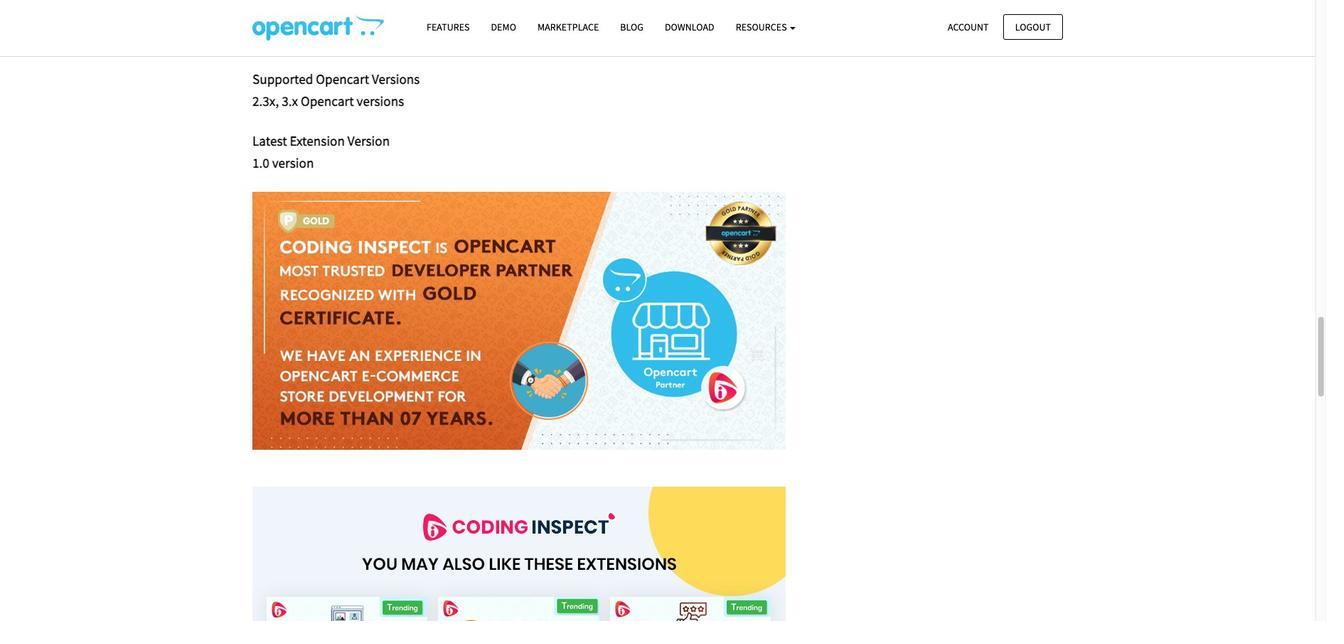 Task type: locate. For each thing, give the bounding box(es) containing it.
version
[[348, 132, 390, 149]]

logout link
[[1004, 14, 1064, 40]]

opencart
[[316, 70, 369, 88], [301, 92, 354, 109]]

opencart up versions
[[316, 70, 369, 88]]

blog
[[621, 21, 644, 33]]

latest
[[253, 132, 287, 149]]

versions
[[357, 92, 404, 109]]

features
[[427, 21, 470, 33]]

blog link
[[610, 15, 655, 40]]

1 vertical spatial opencart
[[301, 92, 354, 109]]

3.x
[[282, 92, 298, 109]]

supported opencart versions 2.3x, 3.x opencart versions
[[253, 70, 420, 109]]

opencart right 3.x
[[301, 92, 354, 109]]

account
[[948, 20, 989, 33]]

0 vertical spatial opencart
[[316, 70, 369, 88]]

opencart - chatgpt for opencart image
[[253, 15, 384, 41]]

version
[[272, 154, 314, 171]]

versions
[[372, 70, 420, 88]]

marketplace link
[[527, 15, 610, 40]]



Task type: describe. For each thing, give the bounding box(es) containing it.
marketplace
[[538, 21, 599, 33]]

1.0
[[253, 154, 270, 171]]

resources
[[736, 21, 789, 33]]

supported
[[253, 70, 313, 88]]

features link
[[416, 15, 481, 40]]

2.3x,
[[253, 92, 279, 109]]

logout
[[1016, 20, 1052, 33]]

extension
[[290, 132, 345, 149]]

demo
[[491, 21, 517, 33]]

latest extension version 1.0 version
[[253, 132, 390, 171]]

download link
[[655, 15, 726, 40]]

resources link
[[726, 15, 807, 40]]

download
[[665, 21, 715, 33]]

account link
[[936, 14, 1002, 40]]

demo link
[[481, 15, 527, 40]]



Task type: vqa. For each thing, say whether or not it's contained in the screenshot.
for
no



